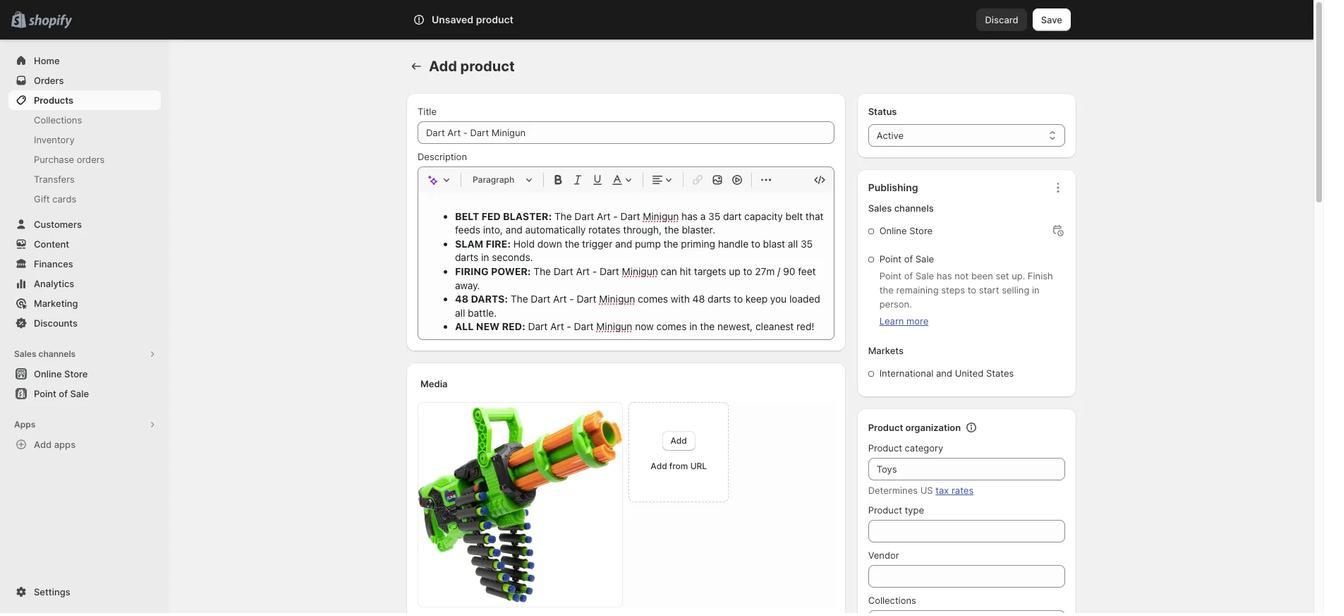 Task type: locate. For each thing, give the bounding box(es) containing it.
settings link
[[8, 582, 161, 602]]

title
[[418, 106, 437, 117]]

2 product from the top
[[868, 442, 902, 454]]

point of sale
[[880, 253, 934, 265], [34, 388, 89, 399]]

apps
[[54, 439, 76, 450]]

product
[[476, 13, 514, 25], [460, 58, 515, 75]]

us
[[921, 485, 933, 496]]

product category
[[868, 442, 944, 454]]

unsaved product
[[432, 13, 514, 25]]

apps button
[[8, 415, 161, 435]]

channels
[[895, 203, 934, 214], [38, 349, 76, 359]]

1 horizontal spatial online store
[[880, 225, 933, 236]]

0 vertical spatial sale
[[916, 253, 934, 265]]

sales
[[868, 203, 892, 214], [14, 349, 36, 359]]

sale
[[916, 253, 934, 265], [916, 270, 934, 282], [70, 388, 89, 399]]

1 vertical spatial online store
[[34, 368, 88, 380]]

add product
[[429, 58, 515, 75]]

products
[[34, 95, 73, 106]]

point of sale down online store link
[[34, 388, 89, 399]]

1 vertical spatial point
[[880, 270, 902, 282]]

online
[[880, 225, 907, 236], [34, 368, 62, 380]]

1 vertical spatial collections
[[868, 595, 917, 606]]

of inside button
[[59, 388, 68, 399]]

determines us tax rates
[[868, 485, 974, 496]]

add up the add from url
[[671, 435, 687, 446]]

in
[[1032, 284, 1040, 296]]

store
[[910, 225, 933, 236], [64, 368, 88, 380]]

content link
[[8, 234, 161, 254]]

product down determines
[[868, 505, 902, 516]]

0 vertical spatial channels
[[895, 203, 934, 214]]

point of sale up remaining
[[880, 253, 934, 265]]

0 vertical spatial of
[[904, 253, 913, 265]]

vendor
[[868, 550, 899, 561]]

1 product from the top
[[868, 422, 904, 433]]

sales down publishing
[[868, 203, 892, 214]]

orders
[[77, 154, 105, 165]]

point of sale link
[[8, 384, 161, 404]]

add apps
[[34, 439, 76, 450]]

Product category text field
[[868, 458, 1066, 481]]

0 horizontal spatial sales
[[14, 349, 36, 359]]

products link
[[8, 90, 161, 110]]

1 vertical spatial point of sale
[[34, 388, 89, 399]]

product for product type
[[868, 505, 902, 516]]

of
[[904, 253, 913, 265], [904, 270, 913, 282], [59, 388, 68, 399]]

gift cards
[[34, 193, 76, 205]]

collections down vendor
[[868, 595, 917, 606]]

0 vertical spatial online store
[[880, 225, 933, 236]]

1 vertical spatial product
[[868, 442, 902, 454]]

transfers
[[34, 174, 75, 185]]

0 vertical spatial store
[[910, 225, 933, 236]]

media
[[421, 378, 448, 390]]

customers link
[[8, 215, 161, 234]]

0 vertical spatial sales
[[868, 203, 892, 214]]

online store down publishing
[[880, 225, 933, 236]]

1 horizontal spatial collections
[[868, 595, 917, 606]]

0 vertical spatial product
[[476, 13, 514, 25]]

discard button
[[977, 8, 1027, 31]]

0 horizontal spatial online store
[[34, 368, 88, 380]]

add from url button
[[651, 461, 707, 471]]

sale inside point of sale has not been set up. finish the remaining steps to start selling in person. learn more
[[916, 270, 934, 282]]

up.
[[1012, 270, 1025, 282]]

channels down the discounts
[[38, 349, 76, 359]]

gift cards link
[[8, 189, 161, 209]]

1 vertical spatial of
[[904, 270, 913, 282]]

purchase
[[34, 154, 74, 165]]

channels down publishing
[[895, 203, 934, 214]]

active
[[877, 130, 904, 141]]

online store
[[880, 225, 933, 236], [34, 368, 88, 380]]

markets
[[868, 345, 904, 356]]

discounts link
[[8, 313, 161, 333]]

sales channels down the discounts
[[14, 349, 76, 359]]

add for add from url
[[651, 461, 667, 471]]

sales channels down publishing
[[868, 203, 934, 214]]

0 horizontal spatial online
[[34, 368, 62, 380]]

finances link
[[8, 254, 161, 274]]

add left from
[[651, 461, 667, 471]]

online down publishing
[[880, 225, 907, 236]]

0 horizontal spatial point of sale
[[34, 388, 89, 399]]

2 vertical spatial sale
[[70, 388, 89, 399]]

1 horizontal spatial sales
[[868, 203, 892, 214]]

store up point of sale button
[[64, 368, 88, 380]]

analytics
[[34, 278, 74, 289]]

0 vertical spatial product
[[868, 422, 904, 433]]

content
[[34, 239, 69, 250]]

1 horizontal spatial point of sale
[[880, 253, 934, 265]]

paragraph button
[[467, 171, 538, 188]]

3 product from the top
[[868, 505, 902, 516]]

1 vertical spatial online
[[34, 368, 62, 380]]

online up point of sale link on the left of page
[[34, 368, 62, 380]]

online store up point of sale link on the left of page
[[34, 368, 88, 380]]

1 vertical spatial sale
[[916, 270, 934, 282]]

collections
[[34, 114, 82, 126], [868, 595, 917, 606]]

1 vertical spatial channels
[[38, 349, 76, 359]]

add
[[429, 58, 457, 75], [671, 435, 687, 446], [34, 439, 52, 450], [651, 461, 667, 471]]

2 vertical spatial point
[[34, 388, 56, 399]]

Collections text field
[[868, 610, 1066, 613]]

from
[[670, 461, 688, 471]]

point inside button
[[34, 388, 56, 399]]

steps
[[942, 284, 965, 296]]

rates
[[952, 485, 974, 496]]

sales inside button
[[14, 349, 36, 359]]

point of sale inside button
[[34, 388, 89, 399]]

1 vertical spatial store
[[64, 368, 88, 380]]

analytics link
[[8, 274, 161, 294]]

0 vertical spatial sales channels
[[868, 203, 934, 214]]

product right unsaved
[[476, 13, 514, 25]]

sales channels
[[868, 203, 934, 214], [14, 349, 76, 359]]

collections up inventory
[[34, 114, 82, 126]]

add up title
[[429, 58, 457, 75]]

0 vertical spatial point of sale
[[880, 253, 934, 265]]

type
[[905, 505, 924, 516]]

0 horizontal spatial collections
[[34, 114, 82, 126]]

product up product category
[[868, 422, 904, 433]]

set
[[996, 270, 1009, 282]]

product
[[868, 422, 904, 433], [868, 442, 902, 454], [868, 505, 902, 516]]

of inside point of sale has not been set up. finish the remaining steps to start selling in person. learn more
[[904, 270, 913, 282]]

transfers link
[[8, 169, 161, 189]]

1 horizontal spatial online
[[880, 225, 907, 236]]

2 vertical spatial of
[[59, 388, 68, 399]]

url
[[691, 461, 707, 471]]

0 vertical spatial online
[[880, 225, 907, 236]]

sales down the discounts
[[14, 349, 36, 359]]

finish
[[1028, 270, 1053, 282]]

0 horizontal spatial sales channels
[[14, 349, 76, 359]]

store down publishing
[[910, 225, 933, 236]]

cards
[[52, 193, 76, 205]]

0 vertical spatial point
[[880, 253, 902, 265]]

1 vertical spatial sales channels
[[14, 349, 76, 359]]

0 horizontal spatial channels
[[38, 349, 76, 359]]

selling
[[1002, 284, 1030, 296]]

1 vertical spatial sales
[[14, 349, 36, 359]]

add left apps
[[34, 439, 52, 450]]

2 vertical spatial product
[[868, 505, 902, 516]]

product down the search
[[460, 58, 515, 75]]

product down product organization
[[868, 442, 902, 454]]

orders link
[[8, 71, 161, 90]]

online store button
[[0, 364, 169, 384]]

0 horizontal spatial store
[[64, 368, 88, 380]]

1 horizontal spatial sales channels
[[868, 203, 934, 214]]

store inside 'button'
[[64, 368, 88, 380]]

1 vertical spatial product
[[460, 58, 515, 75]]



Task type: describe. For each thing, give the bounding box(es) containing it.
apps
[[14, 419, 35, 430]]

home link
[[8, 51, 161, 71]]

point inside point of sale has not been set up. finish the remaining steps to start selling in person. learn more
[[880, 270, 902, 282]]

organization
[[906, 422, 961, 433]]

customers
[[34, 219, 82, 230]]

description
[[418, 151, 467, 162]]

sale inside point of sale link
[[70, 388, 89, 399]]

and
[[936, 368, 953, 379]]

tax rates link
[[936, 485, 974, 496]]

remaining
[[897, 284, 939, 296]]

person.
[[880, 298, 912, 310]]

been
[[972, 270, 993, 282]]

settings
[[34, 586, 70, 598]]

more
[[907, 315, 929, 327]]

inventory link
[[8, 130, 161, 150]]

add apps button
[[8, 435, 161, 454]]

to
[[968, 284, 977, 296]]

category
[[905, 442, 944, 454]]

states
[[986, 368, 1014, 379]]

purchase orders
[[34, 154, 105, 165]]

point of sale has not been set up. finish the remaining steps to start selling in person. learn more
[[880, 270, 1053, 327]]

paragraph
[[473, 174, 515, 185]]

product for product category
[[868, 442, 902, 454]]

orders
[[34, 75, 64, 86]]

online store link
[[8, 364, 161, 384]]

0 vertical spatial collections
[[34, 114, 82, 126]]

tax
[[936, 485, 949, 496]]

product for product organization
[[868, 422, 904, 433]]

discard
[[985, 14, 1019, 25]]

learn more link
[[880, 315, 929, 327]]

home
[[34, 55, 60, 66]]

has
[[937, 270, 952, 282]]

sales channels inside sales channels button
[[14, 349, 76, 359]]

point of sale button
[[0, 384, 169, 404]]

sales channels button
[[8, 344, 161, 364]]

gift
[[34, 193, 50, 205]]

save button
[[1033, 8, 1071, 31]]

marketing
[[34, 298, 78, 309]]

add for add apps
[[34, 439, 52, 450]]

add button
[[662, 431, 696, 451]]

product type
[[868, 505, 924, 516]]

learn
[[880, 315, 904, 327]]

publishing
[[868, 181, 918, 193]]

add for add product
[[429, 58, 457, 75]]

product for add product
[[460, 58, 515, 75]]

finances
[[34, 258, 73, 270]]

not
[[955, 270, 969, 282]]

collections link
[[8, 110, 161, 130]]

product organization
[[868, 422, 961, 433]]

online inside 'button'
[[34, 368, 62, 380]]

Vendor text field
[[868, 565, 1066, 588]]

1 horizontal spatial store
[[910, 225, 933, 236]]

the
[[880, 284, 894, 296]]

add for add
[[671, 435, 687, 446]]

united
[[955, 368, 984, 379]]

unsaved
[[432, 13, 474, 25]]

search button
[[452, 8, 862, 31]]

purchase orders link
[[8, 150, 161, 169]]

inventory
[[34, 134, 75, 145]]

marketing link
[[8, 294, 161, 313]]

international
[[880, 368, 934, 379]]

online store inside 'button'
[[34, 368, 88, 380]]

discounts
[[34, 318, 78, 329]]

determines
[[868, 485, 918, 496]]

channels inside button
[[38, 349, 76, 359]]

Title text field
[[418, 121, 835, 144]]

add from url
[[651, 461, 707, 471]]

Product type text field
[[868, 520, 1066, 543]]

start
[[979, 284, 1000, 296]]

product for unsaved product
[[476, 13, 514, 25]]

save
[[1041, 14, 1063, 25]]

international and united states
[[880, 368, 1014, 379]]

1 horizontal spatial channels
[[895, 203, 934, 214]]

shopify image
[[28, 15, 72, 29]]

status
[[868, 106, 897, 117]]



Task type: vqa. For each thing, say whether or not it's contained in the screenshot.
"Text" tab panel at the left of the page
no



